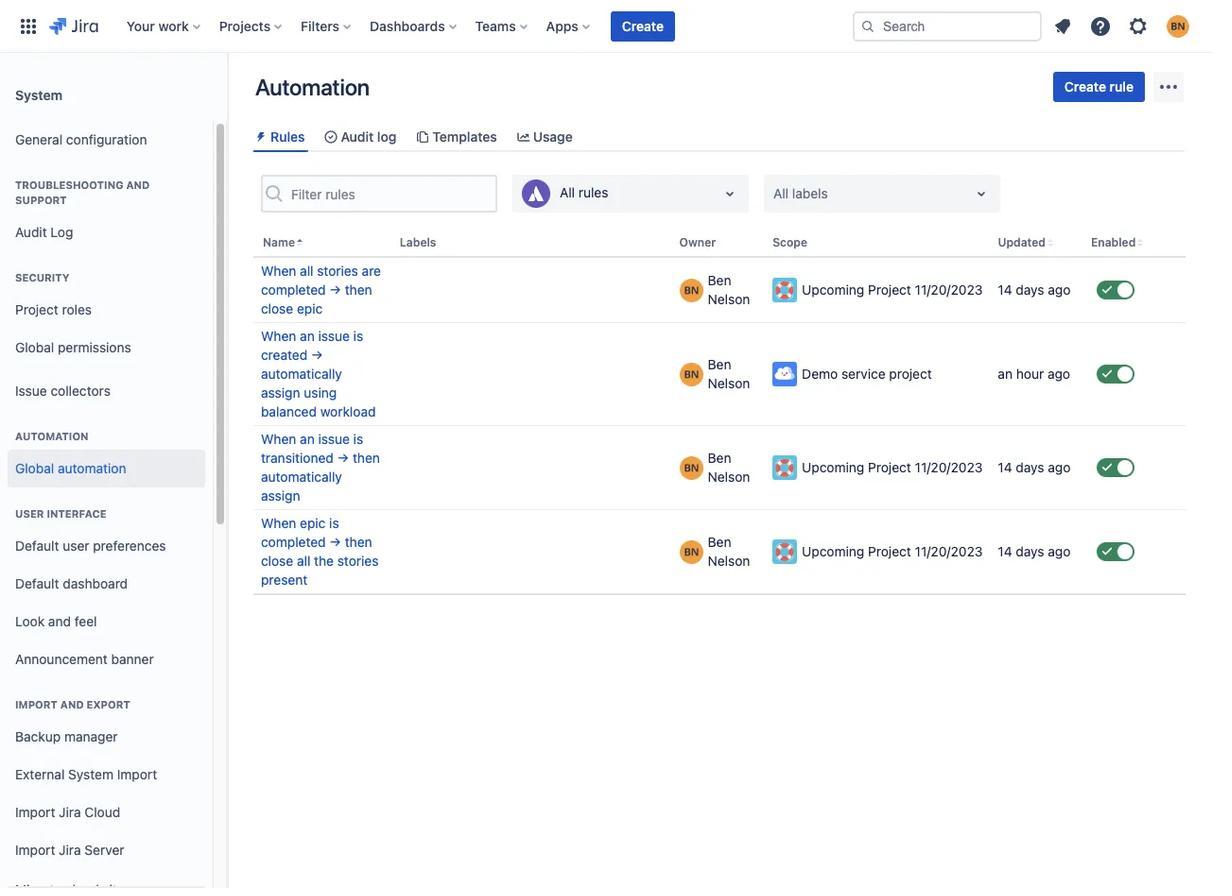 Task type: locate. For each thing, give the bounding box(es) containing it.
jira
[[59, 804, 81, 820], [59, 842, 81, 858]]

is down workload
[[353, 431, 363, 447]]

1 vertical spatial assign
[[261, 488, 300, 504]]

2 jira from the top
[[59, 842, 81, 858]]

1 vertical spatial completed
[[261, 534, 326, 551]]

0 vertical spatial completed
[[261, 282, 326, 298]]

1 ben nelson from the top
[[708, 273, 750, 308]]

an up transitioned
[[300, 431, 315, 447]]

14 days ago for when all stories are completed → then close epic
[[998, 282, 1071, 298]]

collectors
[[51, 383, 111, 399]]

create left rule
[[1065, 78, 1106, 95]]

default up look
[[15, 576, 59, 592]]

1 days from the top
[[1016, 282, 1045, 298]]

jira inside import jira server link
[[59, 842, 81, 858]]

apps
[[546, 17, 579, 34]]

ago for when epic is completed → then close all the stories present
[[1048, 544, 1071, 560]]

2 ben nelson from the top
[[708, 357, 750, 392]]

banner containing your work
[[0, 0, 1212, 53]]

project
[[889, 366, 932, 382]]

11/20/2023 for when an issue is transitioned → then automatically assign
[[915, 460, 983, 476]]

when inside the when an issue is transitioned → then automatically assign
[[261, 431, 296, 447]]

0 vertical spatial days
[[1016, 282, 1045, 298]]

0 vertical spatial default
[[15, 538, 59, 554]]

global down project roles
[[15, 339, 54, 355]]

3 upcoming project 11/20/2023 from the top
[[802, 544, 983, 560]]

0 vertical spatial all
[[300, 263, 313, 279]]

14 for when an issue is transitioned → then automatically assign
[[998, 460, 1012, 476]]

roles
[[62, 301, 92, 317]]

ben nelson for when all stories are completed → then close epic
[[708, 273, 750, 308]]

3 ben nelson image from the top
[[680, 541, 703, 564]]

configuration
[[66, 131, 147, 147]]

14 days ago
[[998, 282, 1071, 298], [998, 460, 1071, 476], [998, 544, 1071, 560]]

2 nelson from the top
[[708, 376, 750, 392]]

1 vertical spatial automation
[[15, 430, 89, 443]]

filters button
[[295, 11, 358, 41]]

1 vertical spatial then
[[353, 450, 380, 466]]

1 vertical spatial close
[[261, 553, 293, 569]]

upcoming for when all stories are completed → then close epic
[[802, 282, 865, 298]]

2 ben nelson image from the top
[[680, 363, 703, 386]]

completed inside when epic is completed → then close all the stories present
[[261, 534, 326, 551]]

and inside group
[[60, 699, 84, 711]]

export
[[87, 699, 130, 711]]

when an issue is created → automatically assign using balanced workload
[[261, 328, 376, 420]]

when up created
[[261, 328, 296, 344]]

primary element
[[11, 0, 853, 52]]

0 vertical spatial audit
[[341, 129, 374, 145]]

epic up the
[[300, 516, 326, 532]]

projects
[[219, 17, 271, 34]]

project for when an issue is transitioned → then automatically assign
[[868, 460, 911, 476]]

jira left cloud
[[59, 804, 81, 820]]

when
[[261, 263, 296, 279], [261, 328, 296, 344], [261, 431, 296, 447], [261, 516, 296, 532]]

create rule
[[1065, 78, 1134, 95]]

ben nelson image
[[680, 279, 703, 302], [680, 363, 703, 386], [680, 541, 703, 564]]

issue down workload
[[318, 431, 350, 447]]

close up created
[[261, 301, 293, 317]]

teams button
[[470, 11, 535, 41]]

notifications image
[[1052, 15, 1074, 37]]

1 vertical spatial issue
[[318, 431, 350, 447]]

when for when epic is completed → then close all the stories present
[[261, 516, 296, 532]]

and inside troubleshooting and support
[[126, 179, 150, 191]]

3 14 from the top
[[998, 544, 1012, 560]]

2 vertical spatial is
[[329, 516, 339, 532]]

0 vertical spatial stories
[[317, 263, 358, 279]]

tab list
[[246, 121, 1193, 152]]

2 issue from the top
[[318, 431, 350, 447]]

create for create rule
[[1065, 78, 1106, 95]]

0 vertical spatial 11/20/2023
[[915, 282, 983, 298]]

1 upcoming project 11/20/2023 from the top
[[802, 282, 983, 298]]

1 vertical spatial default
[[15, 576, 59, 592]]

jira inside the 'import jira cloud' link
[[59, 804, 81, 820]]

1 vertical spatial and
[[48, 613, 71, 629]]

1 default from the top
[[15, 538, 59, 554]]

import down import jira cloud at the bottom of page
[[15, 842, 55, 858]]

1 vertical spatial global
[[15, 460, 54, 476]]

sidebar navigation image
[[206, 76, 248, 113]]

permissions
[[58, 339, 131, 355]]

is down when all stories are completed → then close epic link
[[353, 328, 363, 344]]

11/20/2023
[[915, 282, 983, 298], [915, 460, 983, 476], [915, 544, 983, 560]]

import for import jira server
[[15, 842, 55, 858]]

and
[[126, 179, 150, 191], [48, 613, 71, 629], [60, 699, 84, 711]]

0 vertical spatial epic
[[297, 301, 323, 317]]

1 horizontal spatial all
[[774, 186, 789, 202]]

upcoming project 11/20/2023 for when all stories are completed → then close epic
[[802, 282, 983, 298]]

open image
[[719, 183, 741, 205], [970, 183, 993, 205]]

and for troubleshooting
[[126, 179, 150, 191]]

issue for transitioned
[[318, 431, 350, 447]]

0 vertical spatial system
[[15, 87, 63, 103]]

ben nelson for when an issue is created → automatically assign using balanced workload
[[708, 357, 750, 392]]

issue collectors
[[15, 383, 111, 399]]

general configuration link
[[8, 121, 205, 159]]

1 global from the top
[[15, 339, 54, 355]]

default inside "link"
[[15, 538, 59, 554]]

is up the
[[329, 516, 339, 532]]

created
[[261, 347, 308, 363]]

all
[[300, 263, 313, 279], [297, 553, 311, 569]]

stories
[[317, 263, 358, 279], [337, 553, 379, 569]]

project roles link
[[8, 291, 205, 329]]

look and feel
[[15, 613, 97, 629]]

assign up balanced
[[261, 385, 300, 401]]

1 vertical spatial is
[[353, 431, 363, 447]]

0 vertical spatial assign
[[261, 385, 300, 401]]

create inside primary element
[[622, 17, 664, 34]]

when inside when epic is completed → then close all the stories present
[[261, 516, 296, 532]]

import inside the 'import jira cloud' link
[[15, 804, 55, 820]]

global inside the automation group
[[15, 460, 54, 476]]

0 vertical spatial issue
[[318, 328, 350, 344]]

3 11/20/2023 from the top
[[915, 544, 983, 560]]

banner
[[0, 0, 1212, 53]]

audit right audit log image
[[341, 129, 374, 145]]

present
[[261, 572, 308, 588]]

2 when from the top
[[261, 328, 296, 344]]

audit left log
[[15, 224, 47, 240]]

automation group
[[8, 410, 205, 494]]

automation up global automation
[[15, 430, 89, 443]]

1 horizontal spatial automation
[[255, 74, 370, 100]]

external system import link
[[8, 757, 205, 794]]

appswitcher icon image
[[17, 15, 40, 37]]

0 vertical spatial global
[[15, 339, 54, 355]]

global up user
[[15, 460, 54, 476]]

completed
[[261, 282, 326, 298], [261, 534, 326, 551]]

→ right transitioned
[[337, 450, 349, 466]]

upcoming project 11/20/2023 for when an issue is transitioned → then automatically assign
[[802, 460, 983, 476]]

when up transitioned
[[261, 431, 296, 447]]

0 horizontal spatial all
[[560, 185, 575, 201]]

→ inside when all stories are completed → then close epic
[[329, 282, 341, 298]]

upcoming project 11/20/2023
[[802, 282, 983, 298], [802, 460, 983, 476], [802, 544, 983, 560]]

upcoming for when epic is completed → then close all the stories present
[[802, 544, 865, 560]]

0 vertical spatial an
[[300, 328, 315, 344]]

0 vertical spatial upcoming project 11/20/2023
[[802, 282, 983, 298]]

0 vertical spatial ben nelson image
[[680, 279, 703, 302]]

3 days from the top
[[1016, 544, 1045, 560]]

is for when an issue is created → automatically assign using balanced workload
[[353, 328, 363, 344]]

then
[[345, 282, 372, 298], [353, 450, 380, 466], [345, 534, 372, 551]]

1 horizontal spatial audit
[[341, 129, 374, 145]]

automatically down transitioned
[[261, 469, 342, 485]]

nelson for when all stories are completed → then close epic
[[708, 291, 750, 308]]

assign down transitioned
[[261, 488, 300, 504]]

0 vertical spatial automation
[[255, 74, 370, 100]]

3 ben from the top
[[708, 450, 731, 466]]

0 vertical spatial create
[[622, 17, 664, 34]]

2 11/20/2023 from the top
[[915, 460, 983, 476]]

global
[[15, 339, 54, 355], [15, 460, 54, 476]]

→ down name 'button'
[[329, 282, 341, 298]]

an for demo service project
[[300, 328, 315, 344]]

when for when an issue is created → automatically assign using balanced workload
[[261, 328, 296, 344]]

when epic is completed → then close all the stories present link
[[261, 515, 385, 590]]

system up general
[[15, 87, 63, 103]]

when inside "when an issue is created → automatically assign using balanced workload"
[[261, 328, 296, 344]]

0 horizontal spatial create
[[622, 17, 664, 34]]

when down name
[[261, 263, 296, 279]]

an for upcoming project 11/20/2023
[[300, 431, 315, 447]]

close
[[261, 301, 293, 317], [261, 553, 293, 569]]

an left hour
[[998, 366, 1013, 382]]

user
[[15, 508, 44, 520]]

using
[[304, 385, 337, 401]]

1 vertical spatial epic
[[300, 516, 326, 532]]

when epic is completed → then close all the stories present
[[261, 516, 379, 588]]

automation
[[58, 460, 126, 476]]

1 jira from the top
[[59, 804, 81, 820]]

issue inside the when an issue is transitioned → then automatically assign
[[318, 431, 350, 447]]

1 vertical spatial automatically
[[261, 469, 342, 485]]

1 vertical spatial upcoming
[[802, 460, 865, 476]]

2 vertical spatial then
[[345, 534, 372, 551]]

ben
[[708, 273, 731, 289], [708, 357, 731, 373], [708, 450, 731, 466], [708, 534, 731, 551]]

is inside "when an issue is created → automatically assign using balanced workload"
[[353, 328, 363, 344]]

log
[[377, 129, 397, 145]]

11/20/2023 for when epic is completed → then close all the stories present
[[915, 544, 983, 560]]

nelson for when epic is completed → then close all the stories present
[[708, 553, 750, 569]]

2 close from the top
[[261, 553, 293, 569]]

2 days from the top
[[1016, 460, 1045, 476]]

1 vertical spatial stories
[[337, 553, 379, 569]]

an up created
[[300, 328, 315, 344]]

import down "backup manager" link
[[117, 767, 157, 783]]

labels
[[400, 236, 436, 250]]

0 vertical spatial and
[[126, 179, 150, 191]]

actions image
[[1157, 76, 1180, 98]]

3 nelson from the top
[[708, 469, 750, 485]]

2 upcoming from the top
[[802, 460, 865, 476]]

then inside the when an issue is transitioned → then automatically assign
[[353, 450, 380, 466]]

1 vertical spatial system
[[68, 767, 113, 783]]

import for import jira cloud
[[15, 804, 55, 820]]

audit
[[341, 129, 374, 145], [15, 224, 47, 240]]

1 automatically from the top
[[261, 366, 342, 382]]

all left labels
[[774, 186, 789, 202]]

is
[[353, 328, 363, 344], [353, 431, 363, 447], [329, 516, 339, 532]]

project
[[868, 282, 911, 298], [15, 301, 58, 317], [868, 460, 911, 476], [868, 544, 911, 560]]

2 assign from the top
[[261, 488, 300, 504]]

import inside external system import "link"
[[117, 767, 157, 783]]

import jira cloud link
[[8, 794, 205, 832]]

0 vertical spatial is
[[353, 328, 363, 344]]

0 horizontal spatial open image
[[719, 183, 741, 205]]

2 vertical spatial upcoming project 11/20/2023
[[802, 544, 983, 560]]

assign
[[261, 385, 300, 401], [261, 488, 300, 504]]

1 nelson from the top
[[708, 291, 750, 308]]

when an issue is transitioned → then automatically assign
[[261, 431, 380, 504]]

2 open image from the left
[[970, 183, 993, 205]]

→
[[329, 282, 341, 298], [311, 347, 323, 363], [337, 450, 349, 466], [329, 534, 341, 551]]

completed up the
[[261, 534, 326, 551]]

1 vertical spatial audit
[[15, 224, 47, 240]]

default down user
[[15, 538, 59, 554]]

1 close from the top
[[261, 301, 293, 317]]

templates image
[[416, 129, 431, 144]]

jira image
[[49, 15, 98, 37], [49, 15, 98, 37]]

0 vertical spatial 14
[[998, 282, 1012, 298]]

1 issue from the top
[[318, 328, 350, 344]]

0 horizontal spatial system
[[15, 87, 63, 103]]

1 vertical spatial ben nelson image
[[680, 363, 703, 386]]

assign inside the when an issue is transitioned → then automatically assign
[[261, 488, 300, 504]]

completed inside when all stories are completed → then close epic
[[261, 282, 326, 298]]

2 completed from the top
[[261, 534, 326, 551]]

and left the feel
[[48, 613, 71, 629]]

stories right the
[[337, 553, 379, 569]]

when inside when all stories are completed → then close epic
[[261, 263, 296, 279]]

automation up audit log image
[[255, 74, 370, 100]]

2 vertical spatial upcoming
[[802, 544, 865, 560]]

2 vertical spatial ben nelson image
[[680, 541, 703, 564]]

1 vertical spatial 14 days ago
[[998, 460, 1071, 476]]

tab list containing rules
[[246, 121, 1193, 152]]

and inside user interface 'group'
[[48, 613, 71, 629]]

updated
[[998, 236, 1046, 250]]

2 automatically from the top
[[261, 469, 342, 485]]

import jira server
[[15, 842, 124, 858]]

global inside security group
[[15, 339, 54, 355]]

backup manager link
[[8, 719, 205, 757]]

workload
[[320, 404, 376, 420]]

automatically down created
[[261, 366, 342, 382]]

1 11/20/2023 from the top
[[915, 282, 983, 298]]

4 nelson from the top
[[708, 553, 750, 569]]

2 ben from the top
[[708, 357, 731, 373]]

project for when epic is completed → then close all the stories present
[[868, 544, 911, 560]]

2 global from the top
[[15, 460, 54, 476]]

your profile and settings image
[[1167, 15, 1190, 37]]

1 vertical spatial create
[[1065, 78, 1106, 95]]

2 vertical spatial 11/20/2023
[[915, 544, 983, 560]]

3 14 days ago from the top
[[998, 544, 1071, 560]]

filters
[[301, 17, 340, 34]]

an
[[300, 328, 315, 344], [998, 366, 1013, 382], [300, 431, 315, 447]]

1 14 days ago from the top
[[998, 282, 1071, 298]]

2 vertical spatial 14
[[998, 544, 1012, 560]]

when up present on the left bottom
[[261, 516, 296, 532]]

→ up the
[[329, 534, 341, 551]]

4 ben from the top
[[708, 534, 731, 551]]

templates
[[433, 129, 497, 145]]

import
[[15, 699, 58, 711], [117, 767, 157, 783], [15, 804, 55, 820], [15, 842, 55, 858]]

nelson
[[708, 291, 750, 308], [708, 376, 750, 392], [708, 469, 750, 485], [708, 553, 750, 569]]

all left the
[[297, 553, 311, 569]]

3 ben nelson from the top
[[708, 450, 750, 485]]

audit inside troubleshooting and support group
[[15, 224, 47, 240]]

issue down when all stories are completed → then close epic link
[[318, 328, 350, 344]]

0 vertical spatial 14 days ago
[[998, 282, 1071, 298]]

Filter rules field
[[286, 177, 496, 211]]

the
[[314, 553, 334, 569]]

an inside the when an issue is transitioned → then automatically assign
[[300, 431, 315, 447]]

enabled button
[[1084, 230, 1148, 257]]

0 vertical spatial close
[[261, 301, 293, 317]]

2 default from the top
[[15, 576, 59, 592]]

automatically
[[261, 366, 342, 382], [261, 469, 342, 485]]

1 vertical spatial upcoming project 11/20/2023
[[802, 460, 983, 476]]

11/20/2023 for when all stories are completed → then close epic
[[915, 282, 983, 298]]

1 vertical spatial all
[[297, 553, 311, 569]]

ben for when all stories are completed → then close epic
[[708, 273, 731, 289]]

1 ben from the top
[[708, 273, 731, 289]]

interface
[[47, 508, 106, 520]]

0 vertical spatial then
[[345, 282, 372, 298]]

jira left server
[[59, 842, 81, 858]]

project for when all stories are completed → then close epic
[[868, 282, 911, 298]]

name button
[[253, 230, 392, 257]]

3 when from the top
[[261, 431, 296, 447]]

all left rules
[[560, 185, 575, 201]]

look
[[15, 613, 45, 629]]

1 vertical spatial 11/20/2023
[[915, 460, 983, 476]]

automation inside group
[[15, 430, 89, 443]]

issue
[[318, 328, 350, 344], [318, 431, 350, 447]]

2 14 days ago from the top
[[998, 460, 1071, 476]]

1 horizontal spatial system
[[68, 767, 113, 783]]

completed down name
[[261, 282, 326, 298]]

1 horizontal spatial open image
[[970, 183, 993, 205]]

3 upcoming from the top
[[802, 544, 865, 560]]

feel
[[74, 613, 97, 629]]

an inside "when an issue is created → automatically assign using balanced workload"
[[300, 328, 315, 344]]

ben nelson image down the owner
[[680, 279, 703, 302]]

0 vertical spatial upcoming
[[802, 282, 865, 298]]

import inside import jira server link
[[15, 842, 55, 858]]

1 vertical spatial 14
[[998, 460, 1012, 476]]

close up present on the left bottom
[[261, 553, 293, 569]]

import up backup
[[15, 699, 58, 711]]

ago
[[1048, 282, 1071, 298], [1048, 366, 1071, 382], [1048, 460, 1071, 476], [1048, 544, 1071, 560]]

2 vertical spatial and
[[60, 699, 84, 711]]

all down name 'button'
[[300, 263, 313, 279]]

system
[[15, 87, 63, 103], [68, 767, 113, 783]]

and down general configuration link
[[126, 179, 150, 191]]

then down are
[[345, 282, 372, 298]]

0 horizontal spatial automation
[[15, 430, 89, 443]]

1 14 from the top
[[998, 282, 1012, 298]]

ben nelson for when epic is completed → then close all the stories present
[[708, 534, 750, 569]]

global permissions
[[15, 339, 131, 355]]

stories inside when epic is completed → then close all the stories present
[[337, 553, 379, 569]]

scope
[[773, 236, 808, 250]]

system down manager on the bottom of the page
[[68, 767, 113, 783]]

stories down name 'button'
[[317, 263, 358, 279]]

announcement banner link
[[8, 641, 205, 679]]

epic up created
[[297, 301, 323, 317]]

0 vertical spatial jira
[[59, 804, 81, 820]]

0 horizontal spatial audit
[[15, 224, 47, 240]]

ben nelson image down ben nelson icon at the right of page
[[680, 541, 703, 564]]

→ inside "when an issue is created → automatically assign using balanced workload"
[[311, 347, 323, 363]]

ben nelson image
[[680, 456, 703, 480]]

2 vertical spatial an
[[300, 431, 315, 447]]

2 upcoming project 11/20/2023 from the top
[[802, 460, 983, 476]]

1 vertical spatial an
[[998, 366, 1013, 382]]

support
[[15, 194, 67, 206]]

days for when an issue is transitioned → then automatically assign
[[1016, 460, 1045, 476]]

→ right created
[[311, 347, 323, 363]]

2 14 from the top
[[998, 460, 1012, 476]]

2 vertical spatial 14 days ago
[[998, 544, 1071, 560]]

4 ben nelson from the top
[[708, 534, 750, 569]]

days
[[1016, 282, 1045, 298], [1016, 460, 1045, 476], [1016, 544, 1045, 560]]

1 upcoming from the top
[[802, 282, 865, 298]]

0 vertical spatial automatically
[[261, 366, 342, 382]]

1 completed from the top
[[261, 282, 326, 298]]

project inside security group
[[15, 301, 58, 317]]

→ inside the when an issue is transitioned → then automatically assign
[[337, 450, 349, 466]]

then down when an issue is transitioned → then automatically assign link
[[345, 534, 372, 551]]

ben for when epic is completed → then close all the stories present
[[708, 534, 731, 551]]

then inside when all stories are completed → then close epic
[[345, 282, 372, 298]]

issue inside "when an issue is created → automatically assign using balanced workload"
[[318, 328, 350, 344]]

troubleshooting and support
[[15, 179, 150, 206]]

→ for completed
[[329, 282, 341, 298]]

stories inside when all stories are completed → then close epic
[[317, 263, 358, 279]]

rules image
[[253, 129, 269, 144]]

then down workload
[[353, 450, 380, 466]]

system inside "link"
[[68, 767, 113, 783]]

1 horizontal spatial create
[[1065, 78, 1106, 95]]

import down external
[[15, 804, 55, 820]]

your work button
[[121, 11, 208, 41]]

create right apps dropdown button
[[622, 17, 664, 34]]

4 when from the top
[[261, 516, 296, 532]]

backup
[[15, 729, 61, 745]]

and up backup manager
[[60, 699, 84, 711]]

1 vertical spatial jira
[[59, 842, 81, 858]]

is inside the when an issue is transitioned → then automatically assign
[[353, 431, 363, 447]]

ben nelson image for balanced
[[680, 363, 703, 386]]

days for when all stories are completed → then close epic
[[1016, 282, 1045, 298]]

1 vertical spatial days
[[1016, 460, 1045, 476]]

ben nelson image up ben nelson icon at the right of page
[[680, 363, 703, 386]]

default dashboard link
[[8, 565, 205, 603]]

1 assign from the top
[[261, 385, 300, 401]]

14
[[998, 282, 1012, 298], [998, 460, 1012, 476], [998, 544, 1012, 560]]

is inside when epic is completed → then close all the stories present
[[329, 516, 339, 532]]

2 vertical spatial days
[[1016, 544, 1045, 560]]

all for all labels
[[774, 186, 789, 202]]

default dashboard
[[15, 576, 128, 592]]

1 when from the top
[[261, 263, 296, 279]]



Task type: describe. For each thing, give the bounding box(es) containing it.
audit log
[[341, 129, 397, 145]]

14 for when epic is completed → then close all the stories present
[[998, 544, 1012, 560]]

global for global automation
[[15, 460, 54, 476]]

banner
[[111, 651, 154, 667]]

is for when an issue is transitioned → then automatically assign
[[353, 431, 363, 447]]

epic inside when all stories are completed → then close epic
[[297, 301, 323, 317]]

days for when epic is completed → then close all the stories present
[[1016, 544, 1045, 560]]

create rule button
[[1053, 72, 1145, 102]]

troubleshooting and support group
[[8, 159, 205, 257]]

global automation link
[[8, 450, 205, 488]]

preferences
[[93, 538, 166, 554]]

when all stories are completed → then close epic link
[[261, 262, 385, 319]]

upcoming project 11/20/2023 for when epic is completed → then close all the stories present
[[802, 544, 983, 560]]

ben nelson for when an issue is transitioned → then automatically assign
[[708, 450, 750, 485]]

audit for audit log
[[341, 129, 374, 145]]

ago for when an issue is transitioned → then automatically assign
[[1048, 460, 1071, 476]]

security
[[15, 271, 70, 284]]

owner
[[680, 236, 716, 250]]

general
[[15, 131, 63, 147]]

all rules
[[560, 185, 608, 201]]

rules
[[579, 185, 608, 201]]

default for default user preferences
[[15, 538, 59, 554]]

upcoming for when an issue is transitioned → then automatically assign
[[802, 460, 865, 476]]

audit for audit log
[[15, 224, 47, 240]]

14 days ago for when an issue is transitioned → then automatically assign
[[998, 460, 1071, 476]]

then for are
[[345, 282, 372, 298]]

external
[[15, 767, 65, 783]]

work
[[158, 17, 189, 34]]

ago for when an issue is created → automatically assign using balanced workload
[[1048, 366, 1071, 382]]

external system import
[[15, 767, 157, 783]]

demo
[[802, 366, 838, 382]]

automatically inside the when an issue is transitioned → then automatically assign
[[261, 469, 342, 485]]

usage
[[533, 129, 573, 145]]

transitioned
[[261, 450, 334, 466]]

nelson for when an issue is created → automatically assign using balanced workload
[[708, 376, 750, 392]]

automatically inside "when an issue is created → automatically assign using balanced workload"
[[261, 366, 342, 382]]

and for look
[[48, 613, 71, 629]]

1 open image from the left
[[719, 183, 741, 205]]

apps button
[[541, 11, 597, 41]]

global automation
[[15, 460, 126, 476]]

14 for when all stories are completed → then close epic
[[998, 282, 1012, 298]]

audit log image
[[324, 129, 339, 144]]

import and export group
[[8, 679, 205, 889]]

import jira server link
[[8, 832, 205, 870]]

→ for created
[[311, 347, 323, 363]]

→ for transitioned
[[337, 450, 349, 466]]

when for when all stories are completed → then close epic
[[261, 263, 296, 279]]

projects button
[[213, 11, 289, 41]]

your
[[126, 17, 155, 34]]

project roles
[[15, 301, 92, 317]]

an hour ago
[[998, 366, 1071, 382]]

close inside when all stories are completed → then close epic
[[261, 301, 293, 317]]

settings image
[[1127, 15, 1150, 37]]

announcement
[[15, 651, 108, 667]]

ben nelson image for stories
[[680, 541, 703, 564]]

issue for created
[[318, 328, 350, 344]]

1 ben nelson image from the top
[[680, 279, 703, 302]]

labels
[[792, 186, 828, 202]]

user interface group
[[8, 488, 205, 685]]

default for default dashboard
[[15, 576, 59, 592]]

global for global permissions
[[15, 339, 54, 355]]

service
[[842, 366, 886, 382]]

ago for when all stories are completed → then close epic
[[1048, 282, 1071, 298]]

when for when an issue is transitioned → then automatically assign
[[261, 431, 296, 447]]

jira for server
[[59, 842, 81, 858]]

dashboards button
[[364, 11, 464, 41]]

global permissions link
[[8, 329, 205, 367]]

create for create
[[622, 17, 664, 34]]

jira for cloud
[[59, 804, 81, 820]]

Search field
[[853, 11, 1042, 41]]

all for all rules
[[560, 185, 575, 201]]

import and export
[[15, 699, 130, 711]]

ben for when an issue is transitioned → then automatically assign
[[708, 450, 731, 466]]

14 days ago for when epic is completed → then close all the stories present
[[998, 544, 1071, 560]]

manager
[[64, 729, 118, 745]]

epic inside when epic is completed → then close all the stories present
[[300, 516, 326, 532]]

search image
[[861, 18, 876, 34]]

rules
[[270, 129, 305, 145]]

backup manager
[[15, 729, 118, 745]]

and for import
[[60, 699, 84, 711]]

all labels
[[774, 186, 828, 202]]

your work
[[126, 17, 189, 34]]

security group
[[8, 252, 205, 373]]

help image
[[1089, 15, 1112, 37]]

audit log
[[15, 224, 73, 240]]

when an issue is created → automatically assign using balanced workload link
[[261, 327, 385, 422]]

ben for when an issue is created → automatically assign using balanced workload
[[708, 357, 731, 373]]

balanced
[[261, 404, 317, 420]]

issue collectors link
[[8, 373, 205, 410]]

general configuration
[[15, 131, 147, 147]]

then inside when epic is completed → then close all the stories present
[[345, 534, 372, 551]]

dashboards
[[370, 17, 445, 34]]

look and feel link
[[8, 603, 205, 641]]

log
[[51, 224, 73, 240]]

create button
[[611, 11, 675, 41]]

assign inside "when an issue is created → automatically assign using balanced workload"
[[261, 385, 300, 401]]

→ inside when epic is completed → then close all the stories present
[[329, 534, 341, 551]]

server
[[85, 842, 124, 858]]

teams
[[475, 17, 516, 34]]

nelson for when an issue is transitioned → then automatically assign
[[708, 469, 750, 485]]

close inside when epic is completed → then close all the stories present
[[261, 553, 293, 569]]

troubleshooting
[[15, 179, 123, 191]]

user interface
[[15, 508, 106, 520]]

then for is
[[353, 450, 380, 466]]

all inside when epic is completed → then close all the stories present
[[297, 553, 311, 569]]

usage image
[[516, 129, 531, 144]]

when an issue is transitioned → then automatically assign link
[[261, 430, 385, 506]]

enabled
[[1091, 236, 1136, 250]]

announcement banner
[[15, 651, 154, 667]]

demo service project
[[802, 366, 932, 382]]

default user preferences
[[15, 538, 166, 554]]

default user preferences link
[[8, 528, 205, 565]]

hour
[[1016, 366, 1044, 382]]

are
[[362, 263, 381, 279]]

rule
[[1110, 78, 1134, 95]]

when all stories are completed → then close epic
[[261, 263, 381, 317]]

user
[[63, 538, 89, 554]]

import for import and export
[[15, 699, 58, 711]]

audit log link
[[8, 214, 205, 252]]

all inside when all stories are completed → then close epic
[[300, 263, 313, 279]]



Task type: vqa. For each thing, say whether or not it's contained in the screenshot.
When an issue is transitioned → then automatically assign Project
yes



